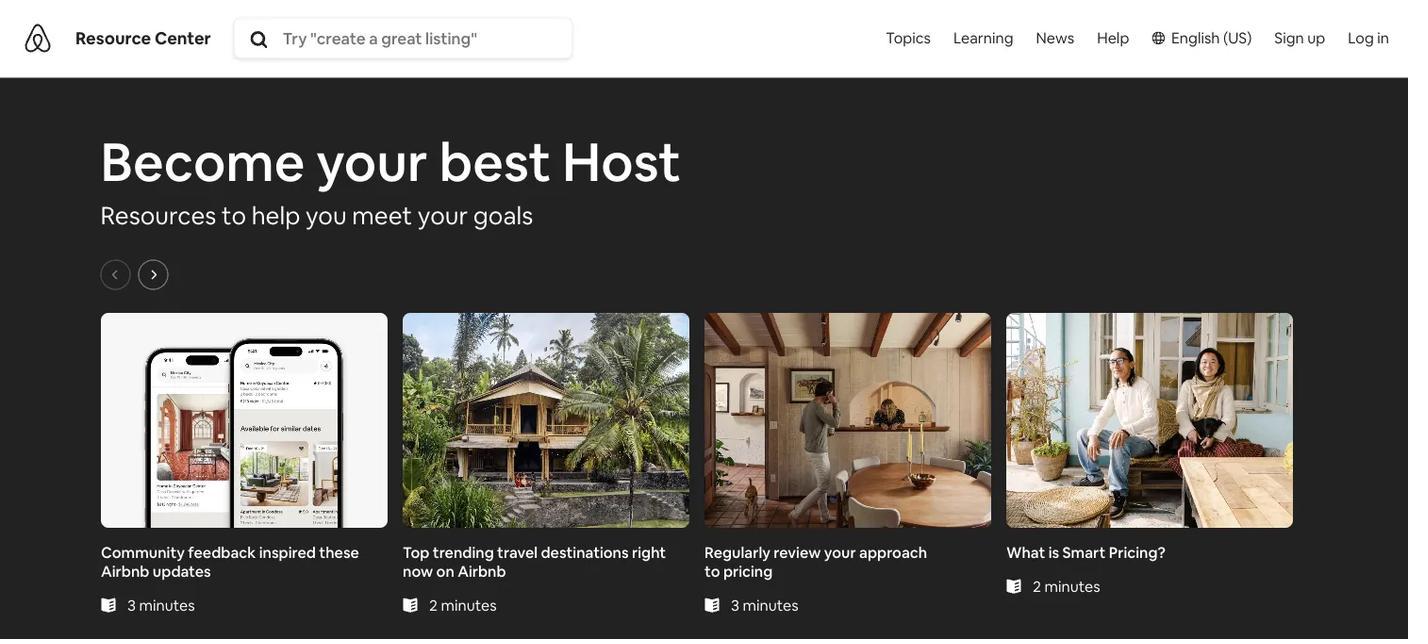 Task type: locate. For each thing, give the bounding box(es) containing it.
minutes down to pricing
[[742, 595, 798, 614]]

log in
[[1348, 28, 1389, 48]]

3 for community feedback inspired these airbnb updates
[[127, 595, 135, 614]]

help link
[[1086, 0, 1141, 75]]

2 down what
[[1032, 576, 1041, 596]]

2 minutes
[[1032, 576, 1100, 596], [429, 595, 496, 614]]

3 minutes for airbnb updates
[[127, 595, 194, 614]]

resource center link
[[75, 27, 211, 49]]

center
[[155, 27, 211, 49]]

approach
[[859, 542, 927, 562]]

on airbnb
[[436, 561, 506, 580]]

help
[[1097, 28, 1129, 48]]

regularly
[[704, 542, 770, 562]]

these
[[319, 542, 359, 562]]

2 minutes down is
[[1032, 576, 1100, 596]]

inspired
[[259, 542, 315, 562]]

3
[[127, 595, 135, 614], [731, 595, 739, 614]]

3 minutes for to pricing
[[731, 595, 798, 614]]

1 3 from the left
[[127, 595, 135, 614]]

log in button
[[1337, 0, 1401, 75]]

three people sit on the front steps of a place listed on airbnb in bali facing large tropical trees and vegetation. image
[[402, 313, 689, 528], [402, 313, 689, 528]]

0 horizontal spatial 2
[[429, 595, 437, 614]]

help
[[252, 199, 300, 231]]

1 horizontal spatial 2
[[1032, 576, 1041, 596]]

you
[[306, 199, 347, 231]]

what is smart pricing?
[[1006, 542, 1165, 562]]

2 3 from the left
[[731, 595, 739, 614]]

2 minutes down on airbnb
[[429, 595, 496, 614]]

0 horizontal spatial 2 minutes
[[429, 595, 496, 614]]

to pricing
[[704, 561, 772, 580]]

1 3 minutes from the left
[[127, 595, 194, 614]]

now
[[402, 561, 433, 580]]

2 for top
[[429, 595, 437, 614]]

news
[[1036, 28, 1075, 48]]

2 minutes for is
[[1032, 576, 1100, 596]]

2
[[1032, 576, 1041, 596], [429, 595, 437, 614]]

what
[[1006, 542, 1045, 562]]

0 horizontal spatial 3 minutes
[[127, 595, 194, 614]]

learning button
[[942, 0, 1025, 75]]

3 down to pricing
[[731, 595, 739, 614]]

minutes
[[1044, 576, 1100, 596], [139, 595, 194, 614], [440, 595, 496, 614], [742, 595, 798, 614]]

your right review at the bottom right of page
[[824, 542, 856, 562]]

0 horizontal spatial 3
[[127, 595, 135, 614]]

minutes down airbnb updates
[[139, 595, 194, 614]]

to
[[222, 199, 246, 231]]

1 horizontal spatial 2 minutes
[[1032, 576, 1100, 596]]

0 horizontal spatial your
[[316, 127, 428, 196]]

top
[[402, 542, 429, 562]]

2 3 minutes from the left
[[731, 595, 798, 614]]

3 down airbnb updates
[[127, 595, 135, 614]]

review
[[773, 542, 820, 562]]

airbnb updates
[[100, 561, 211, 580]]

resource
[[75, 27, 151, 49]]

3 minutes down to pricing
[[731, 595, 798, 614]]

3 minutes down airbnb updates
[[127, 595, 194, 614]]

1 horizontal spatial your
[[824, 542, 856, 562]]

news button
[[1025, 0, 1086, 75]]

your
[[316, 127, 428, 196], [824, 542, 856, 562]]

0 vertical spatial your
[[316, 127, 428, 196]]

a person holding a mug and a cell phone walks past a dining table toward a bright window as another person looks on. image
[[704, 313, 991, 528], [704, 313, 991, 528]]

minutes down on airbnb
[[440, 595, 496, 614]]

minutes down what is smart pricing?
[[1044, 576, 1100, 596]]

minutes for review
[[742, 595, 798, 614]]

top trending travel destinations right now on airbnb
[[402, 542, 666, 580]]

minutes for trending
[[440, 595, 496, 614]]

side by side phone screens show listings available for the guest's original dates and for checking in a day earlier or later. image
[[100, 313, 387, 528], [100, 313, 387, 528]]

become your best host resources to help you meet your goals
[[100, 127, 681, 231]]

1 vertical spatial your
[[824, 542, 856, 562]]

community
[[100, 542, 184, 562]]

two people sit on a balcony bench just outside large open windows near potted trees, a table, and a spiral staircase. image
[[1006, 313, 1293, 528], [1006, 313, 1293, 528]]

1 horizontal spatial 3
[[731, 595, 739, 614]]

meet
[[352, 199, 412, 231]]

resources
[[100, 199, 216, 231]]

trending
[[432, 542, 493, 562]]

in
[[1377, 28, 1389, 48]]

3 minutes
[[127, 595, 194, 614], [731, 595, 798, 614]]

2 down now
[[429, 595, 437, 614]]

your up meet
[[316, 127, 428, 196]]

1 horizontal spatial 3 minutes
[[731, 595, 798, 614]]



Task type: describe. For each thing, give the bounding box(es) containing it.
english
[[1171, 28, 1220, 48]]

your inside become your best host resources to help you meet your goals
[[316, 127, 428, 196]]

english (us) button
[[1141, 0, 1263, 75]]

right
[[632, 542, 666, 562]]

minutes for is
[[1044, 576, 1100, 596]]

best host
[[439, 127, 681, 196]]

feedback
[[188, 542, 255, 562]]

Search text field
[[283, 28, 569, 49]]

is
[[1048, 542, 1059, 562]]

topics button
[[882, 0, 935, 80]]

resource center
[[75, 27, 211, 49]]

up
[[1307, 28, 1325, 48]]

topics
[[886, 28, 931, 48]]

travel
[[497, 542, 537, 562]]

your goals
[[418, 199, 533, 231]]

become
[[100, 127, 305, 196]]

2 minutes for trending
[[429, 595, 496, 614]]

log
[[1348, 28, 1374, 48]]

your inside regularly review your approach to pricing
[[824, 542, 856, 562]]

sign up button
[[1263, 0, 1337, 75]]

smart pricing?
[[1062, 542, 1165, 562]]

sign
[[1275, 28, 1304, 48]]

community feedback inspired these airbnb updates
[[100, 542, 359, 580]]

minutes for feedback
[[139, 595, 194, 614]]

learning
[[953, 28, 1013, 48]]

sign up
[[1275, 28, 1325, 48]]

regularly review your approach to pricing
[[704, 542, 927, 580]]

english (us)
[[1171, 28, 1252, 48]]

(us)
[[1223, 28, 1252, 48]]

3 for regularly review your approach to pricing
[[731, 595, 739, 614]]

2 for what
[[1032, 576, 1041, 596]]

destinations
[[540, 542, 628, 562]]



Task type: vqa. For each thing, say whether or not it's contained in the screenshot.
'Sign up' button
yes



